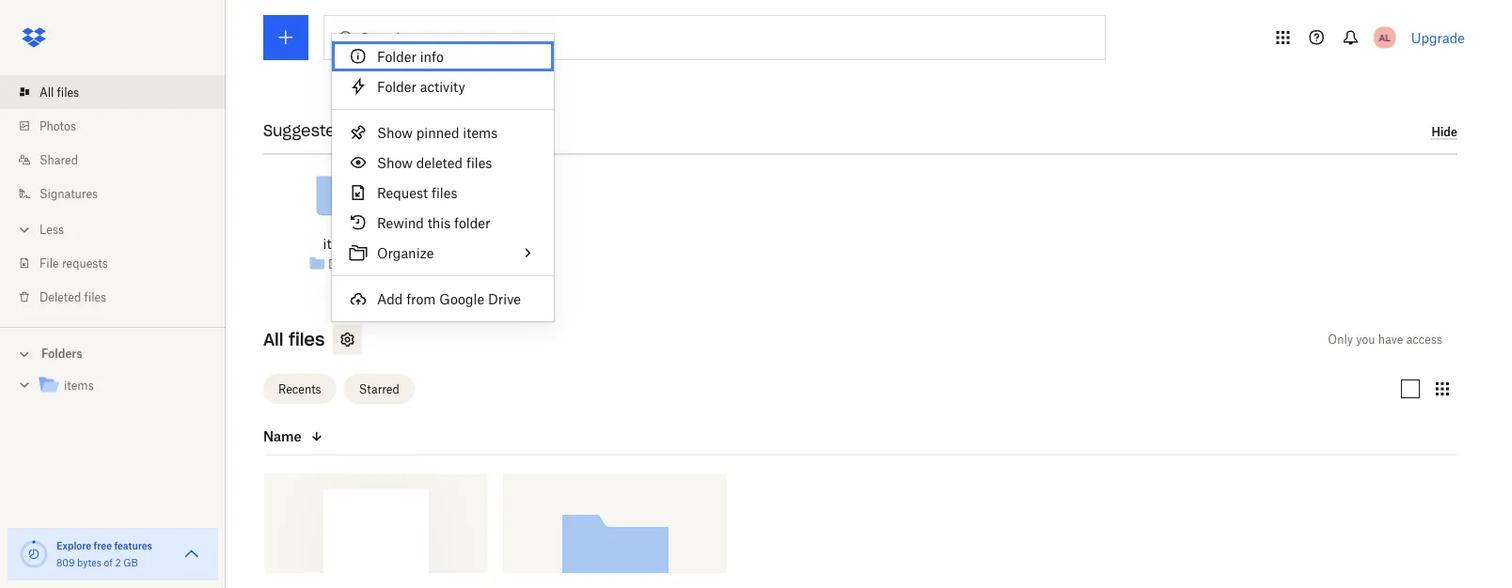 Task type: locate. For each thing, give the bounding box(es) containing it.
resume.pdf
[[459, 238, 530, 254]]

resume.pdf dropbox
[[459, 238, 530, 273]]

1 horizontal spatial items link
[[323, 234, 358, 254]]

2 folder from the top
[[377, 79, 416, 94]]

all files
[[39, 85, 79, 99], [263, 329, 325, 351]]

folders
[[41, 347, 82, 361]]

all files list item
[[0, 75, 226, 109]]

starred button
[[344, 374, 414, 404]]

show for show pinned items
[[377, 125, 413, 141]]

file requests link
[[15, 246, 226, 280]]

dropbox down resume.pdf
[[482, 259, 528, 273]]

all
[[39, 85, 54, 99], [263, 329, 283, 351]]

all files up photos
[[39, 85, 79, 99]]

files inside list item
[[57, 85, 79, 99]]

items
[[463, 125, 498, 141], [323, 236, 358, 252], [64, 379, 94, 393]]

dropbox link down resume.pdf
[[482, 257, 528, 276]]

1 horizontal spatial items
[[323, 236, 358, 252]]

2 show from the top
[[377, 155, 413, 171]]

all files link
[[15, 75, 226, 109]]

folder settings image
[[336, 329, 359, 351]]

pinned
[[416, 125, 459, 141]]

0 horizontal spatial items
[[64, 379, 94, 393]]

signatures link
[[15, 177, 226, 211]]

2 vertical spatial items
[[64, 379, 94, 393]]

this
[[427, 215, 451, 231]]

dropbox left organize
[[328, 257, 373, 271]]

1 horizontal spatial from
[[406, 291, 436, 307]]

activity
[[420, 79, 465, 94], [433, 121, 491, 141]]

folder, items row
[[503, 474, 727, 589]]

from
[[351, 121, 388, 141], [406, 291, 436, 307]]

show deleted files
[[377, 155, 492, 171]]

access
[[1406, 333, 1442, 347]]

0 vertical spatial all
[[39, 85, 54, 99]]

dropbox inside resume.pdf dropbox
[[482, 259, 528, 273]]

folder left info
[[377, 48, 416, 64]]

items link
[[323, 234, 358, 254], [38, 374, 211, 399]]

from inside add from google drive menu item
[[406, 291, 436, 307]]

1 horizontal spatial dropbox link
[[482, 257, 528, 276]]

0 horizontal spatial from
[[351, 121, 388, 141]]

dropbox
[[328, 257, 373, 271], [482, 259, 528, 273]]

all up recents
[[263, 329, 283, 351]]

activity up show deleted files menu item
[[433, 121, 491, 141]]

items link left organize
[[323, 234, 358, 254]]

1 folder from the top
[[377, 48, 416, 64]]

folder info
[[377, 48, 444, 64]]

you
[[1356, 333, 1375, 347]]

add from google drive menu item
[[332, 284, 554, 314]]

less image
[[15, 220, 34, 239]]

items link down folders button
[[38, 374, 211, 399]]

show deleted files menu item
[[332, 148, 554, 178]]

0 vertical spatial activity
[[420, 79, 465, 94]]

1 horizontal spatial dropbox
[[482, 259, 528, 273]]

0 horizontal spatial all files
[[39, 85, 79, 99]]

1 vertical spatial all files
[[263, 329, 325, 351]]

recents button
[[263, 374, 336, 404]]

1 horizontal spatial all files
[[263, 329, 325, 351]]

file requests
[[39, 256, 108, 270]]

2 horizontal spatial items
[[463, 125, 498, 141]]

all files up recents
[[263, 329, 325, 351]]

show left pinned
[[377, 125, 413, 141]]

your
[[393, 121, 428, 141]]

rewind
[[377, 215, 424, 231]]

explore
[[56, 540, 91, 552]]

0 horizontal spatial all
[[39, 85, 54, 99]]

activity down 'folder info' menu item
[[420, 79, 465, 94]]

folder
[[454, 215, 490, 231]]

add
[[377, 291, 403, 307]]

quota usage element
[[19, 540, 49, 570]]

1 vertical spatial all
[[263, 329, 283, 351]]

items left organize
[[323, 236, 358, 252]]

1 vertical spatial from
[[406, 291, 436, 307]]

items right pinned
[[463, 125, 498, 141]]

1 vertical spatial show
[[377, 155, 413, 171]]

0 vertical spatial from
[[351, 121, 388, 141]]

0 horizontal spatial items link
[[38, 374, 211, 399]]

items down folders
[[64, 379, 94, 393]]

dropbox link
[[328, 255, 373, 274], [482, 257, 528, 276]]

files
[[57, 85, 79, 99], [466, 155, 492, 171], [432, 185, 457, 201], [84, 290, 106, 304], [289, 329, 325, 351]]

0 vertical spatial show
[[377, 125, 413, 141]]

folder
[[377, 48, 416, 64], [377, 79, 416, 94]]

from left the your
[[351, 121, 388, 141]]

dropbox image
[[15, 19, 53, 56]]

dropbox link left organize
[[328, 255, 373, 274]]

shared
[[39, 153, 78, 167]]

folder info menu item
[[332, 41, 554, 71]]

from right add
[[406, 291, 436, 307]]

show
[[377, 125, 413, 141], [377, 155, 413, 171]]

rewind this folder menu item
[[332, 208, 554, 238]]

1 show from the top
[[377, 125, 413, 141]]

0 horizontal spatial dropbox link
[[328, 255, 373, 274]]

1 vertical spatial folder
[[377, 79, 416, 94]]

explore free features 809 bytes of 2 gb
[[56, 540, 152, 569]]

0 vertical spatial items
[[463, 125, 498, 141]]

0 vertical spatial all files
[[39, 85, 79, 99]]

all up photos
[[39, 85, 54, 99]]

suggested
[[263, 121, 346, 141]]

google
[[439, 291, 484, 307]]

folder down folder info
[[377, 79, 416, 94]]

1 vertical spatial items
[[323, 236, 358, 252]]

0 vertical spatial items link
[[323, 234, 358, 254]]

show up request
[[377, 155, 413, 171]]

request files menu item
[[332, 178, 554, 208]]

rewind this folder
[[377, 215, 490, 231]]

drive
[[488, 291, 521, 307]]

folder for folder activity
[[377, 79, 416, 94]]

0 vertical spatial folder
[[377, 48, 416, 64]]

list
[[0, 64, 226, 327]]



Task type: vqa. For each thing, say whether or not it's contained in the screenshot.
Other
no



Task type: describe. For each thing, give the bounding box(es) containing it.
deleted files
[[39, 290, 106, 304]]

file, resume.pdf row
[[264, 474, 488, 589]]

from for google
[[406, 291, 436, 307]]

starred
[[359, 382, 399, 396]]

resume.pdf link
[[459, 236, 530, 256]]

features
[[114, 540, 152, 552]]

photos link
[[15, 109, 226, 143]]

of
[[104, 557, 113, 569]]

request files
[[377, 185, 457, 201]]

1 vertical spatial activity
[[433, 121, 491, 141]]

activity inside folder activity menu item
[[420, 79, 465, 94]]

from for your
[[351, 121, 388, 141]]

add from google drive
[[377, 291, 521, 307]]

upgrade link
[[1411, 30, 1465, 46]]

all files inside list item
[[39, 85, 79, 99]]

requests
[[62, 256, 108, 270]]

list containing all files
[[0, 64, 226, 327]]

/resume.pdf image
[[467, 162, 522, 232]]

recents
[[278, 382, 321, 396]]

show pinned items menu item
[[332, 118, 554, 148]]

deleted
[[39, 290, 81, 304]]

1 horizontal spatial all
[[263, 329, 283, 351]]

only you have access
[[1328, 333, 1442, 347]]

less
[[39, 222, 64, 236]]

files for all files link
[[57, 85, 79, 99]]

809
[[56, 557, 75, 569]]

show for show deleted files
[[377, 155, 413, 171]]

0 horizontal spatial dropbox
[[328, 257, 373, 271]]

signatures
[[39, 187, 98, 201]]

folder activity
[[377, 79, 465, 94]]

organize menu item
[[332, 238, 554, 268]]

request
[[377, 185, 428, 201]]

name
[[263, 429, 302, 445]]

deleted files link
[[15, 280, 226, 314]]

2
[[115, 557, 121, 569]]

only
[[1328, 333, 1353, 347]]

upgrade
[[1411, 30, 1465, 46]]

info
[[420, 48, 444, 64]]

show pinned items
[[377, 125, 498, 141]]

photos
[[39, 119, 76, 133]]

bytes
[[77, 557, 101, 569]]

folder activity menu item
[[332, 71, 554, 102]]

1 vertical spatial items link
[[38, 374, 211, 399]]

suggested from your activity
[[263, 121, 491, 141]]

deleted
[[416, 155, 463, 171]]

file
[[39, 256, 59, 270]]

gb
[[123, 557, 138, 569]]

have
[[1378, 333, 1403, 347]]

free
[[94, 540, 112, 552]]

files for 'request files' menu item
[[432, 185, 457, 201]]

folders button
[[0, 339, 226, 367]]

shared link
[[15, 143, 226, 177]]

folder for folder info
[[377, 48, 416, 64]]

all inside all files link
[[39, 85, 54, 99]]

files for deleted files link
[[84, 290, 106, 304]]

name button
[[263, 425, 421, 448]]

organize
[[377, 245, 434, 261]]

items inside menu item
[[463, 125, 498, 141]]



